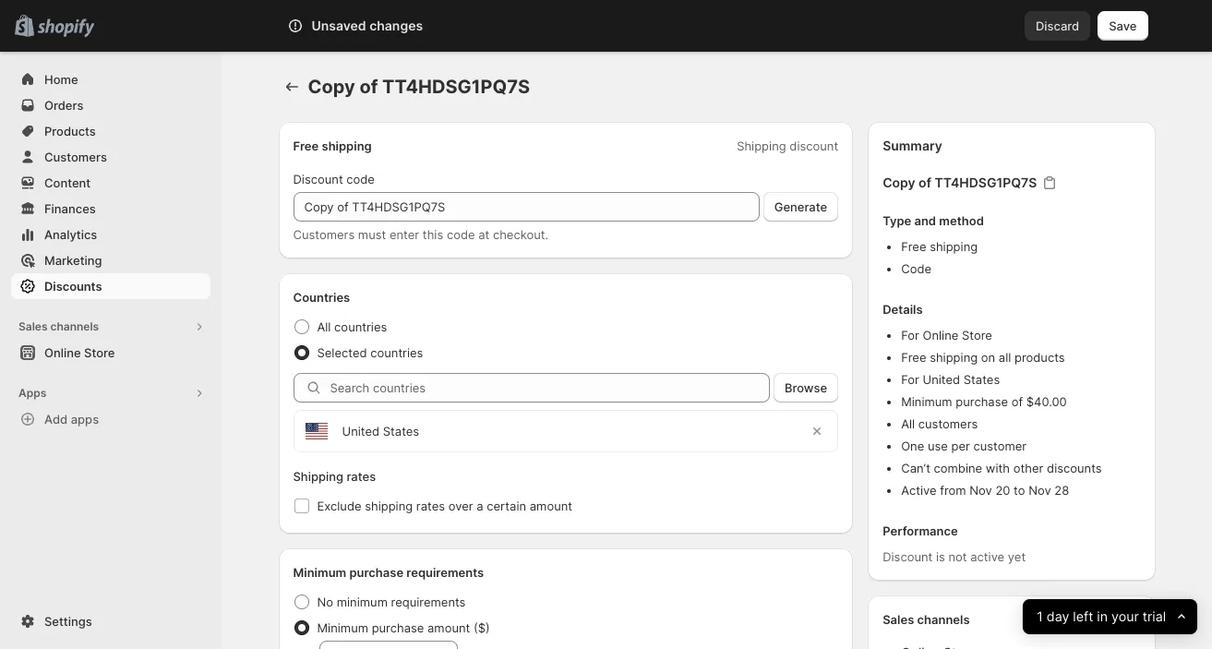 Task type: vqa. For each thing, say whether or not it's contained in the screenshot.
YYYY-MM-DD text box
no



Task type: locate. For each thing, give the bounding box(es) containing it.
united up customers
[[923, 372, 960, 387]]

discounts
[[44, 279, 102, 294]]

1 day left in your trial button
[[1023, 599, 1198, 634]]

0 vertical spatial sales
[[18, 319, 48, 333]]

code left the at
[[447, 227, 475, 242]]

1 vertical spatial copy
[[883, 175, 916, 190]]

0 vertical spatial minimum
[[901, 394, 953, 409]]

discount is not active yet
[[883, 549, 1026, 564]]

no minimum requirements
[[317, 595, 466, 609]]

free shipping
[[293, 139, 372, 153]]

0 vertical spatial amount
[[530, 499, 573, 513]]

1 horizontal spatial sales
[[883, 612, 914, 627]]

nov right to
[[1029, 483, 1051, 498]]

shipping for exclude shipping rates over a certain amount
[[365, 499, 413, 513]]

sales channels down is
[[883, 612, 970, 627]]

united up shipping rates
[[342, 424, 380, 439]]

discounts
[[1047, 461, 1102, 476]]

1 horizontal spatial rates
[[416, 499, 445, 513]]

1 vertical spatial customers
[[293, 227, 355, 242]]

1 vertical spatial countries
[[370, 345, 423, 360]]

0 vertical spatial customers
[[44, 150, 107, 164]]

countries
[[334, 319, 387, 334], [370, 345, 423, 360]]

purchase up minimum at the left
[[349, 565, 404, 580]]

for up customers
[[901, 372, 920, 387]]

discard
[[1036, 18, 1080, 33]]

0 vertical spatial sales channels
[[18, 319, 99, 333]]

apps
[[18, 386, 46, 400]]

purchase for amount
[[372, 621, 424, 635]]

nov
[[970, 483, 992, 498], [1029, 483, 1051, 498]]

minimum
[[901, 394, 953, 409], [293, 565, 346, 580], [317, 621, 368, 635]]

in
[[1097, 608, 1108, 625]]

marketing link
[[11, 247, 211, 273]]

0 vertical spatial united
[[923, 372, 960, 387]]

0 horizontal spatial sales channels
[[18, 319, 99, 333]]

purchase
[[956, 394, 1008, 409], [349, 565, 404, 580], [372, 621, 424, 635]]

free inside free shipping code
[[901, 239, 927, 254]]

0 vertical spatial rates
[[347, 469, 376, 484]]

requirements for no minimum requirements
[[391, 595, 466, 609]]

shipping up discount code
[[322, 139, 372, 153]]

0 horizontal spatial online
[[44, 345, 81, 360]]

1 vertical spatial sales channels
[[883, 612, 970, 627]]

united
[[923, 372, 960, 387], [342, 424, 380, 439]]

for online store free shipping on all products for united states minimum purchase of $40.00 all customers one use per customer can't combine with other discounts active from nov 20 to nov 28
[[901, 328, 1102, 498]]

shipping up the exclude
[[293, 469, 343, 484]]

1 horizontal spatial copy
[[883, 175, 916, 190]]

0 horizontal spatial channels
[[50, 319, 99, 333]]

0 horizontal spatial sales
[[18, 319, 48, 333]]

sales down discount is not active yet
[[883, 612, 914, 627]]

all
[[317, 319, 331, 334], [901, 416, 915, 431]]

code down "free shipping"
[[347, 172, 375, 187]]

free up code
[[901, 239, 927, 254]]

1 vertical spatial tt4hdsg1pq7s
[[935, 175, 1037, 190]]

1 horizontal spatial amount
[[530, 499, 573, 513]]

1 vertical spatial purchase
[[349, 565, 404, 580]]

rates
[[347, 469, 376, 484], [416, 499, 445, 513]]

store down sales channels "button"
[[84, 345, 115, 360]]

0 vertical spatial free
[[293, 139, 319, 153]]

shipping for shipping rates
[[293, 469, 343, 484]]

copy up type
[[883, 175, 916, 190]]

0 vertical spatial shipping
[[737, 139, 786, 153]]

purchase inside for online store free shipping on all products for united states minimum purchase of $40.00 all customers one use per customer can't combine with other discounts active from nov 20 to nov 28
[[956, 394, 1008, 409]]

yet
[[1008, 549, 1026, 564]]

at
[[478, 227, 490, 242]]

countries for all countries
[[334, 319, 387, 334]]

countries
[[293, 290, 350, 305]]

1 vertical spatial copy of tt4hdsg1pq7s
[[883, 175, 1037, 190]]

20
[[996, 483, 1011, 498]]

0 horizontal spatial nov
[[970, 483, 992, 498]]

free inside for online store free shipping on all products for united states minimum purchase of $40.00 all customers one use per customer can't combine with other discounts active from nov 20 to nov 28
[[901, 350, 927, 365]]

0 horizontal spatial united
[[342, 424, 380, 439]]

2 vertical spatial free
[[901, 350, 927, 365]]

0 vertical spatial store
[[962, 328, 993, 343]]

shipping inside free shipping code
[[930, 239, 978, 254]]

($)
[[474, 621, 490, 635]]

code
[[347, 172, 375, 187], [447, 227, 475, 242]]

minimum up no
[[293, 565, 346, 580]]

settings link
[[11, 609, 211, 634]]

0 vertical spatial for
[[901, 328, 920, 343]]

1 vertical spatial store
[[84, 345, 115, 360]]

1 horizontal spatial discount
[[883, 549, 933, 564]]

2 vertical spatial purchase
[[372, 621, 424, 635]]

1 vertical spatial free
[[901, 239, 927, 254]]

united states
[[342, 424, 419, 439]]

copy of tt4hdsg1pq7s down changes
[[308, 76, 530, 98]]

rates up the exclude
[[347, 469, 376, 484]]

sales channels button
[[11, 314, 211, 340]]

countries up selected countries
[[334, 319, 387, 334]]

discount down "free shipping"
[[293, 172, 343, 187]]

all
[[999, 350, 1011, 365]]

on
[[981, 350, 996, 365]]

per
[[952, 439, 970, 453]]

2 vertical spatial minimum
[[317, 621, 368, 635]]

minimum inside for online store free shipping on all products for united states minimum purchase of $40.00 all customers one use per customer can't combine with other discounts active from nov 20 to nov 28
[[901, 394, 953, 409]]

browse button
[[774, 373, 839, 403]]

0 vertical spatial online
[[923, 328, 959, 343]]

save button
[[1098, 11, 1148, 41]]

requirements up 'minimum purchase amount ($)'
[[391, 595, 466, 609]]

1 vertical spatial united
[[342, 424, 380, 439]]

customers down products
[[44, 150, 107, 164]]

purchase for requirements
[[349, 565, 404, 580]]

of
[[360, 76, 378, 98], [919, 175, 932, 190], [1012, 394, 1023, 409]]

$ text field
[[345, 641, 458, 649]]

all down the 'countries'
[[317, 319, 331, 334]]

nov left 20
[[970, 483, 992, 498]]

1 vertical spatial channels
[[917, 612, 970, 627]]

channels up the online store
[[50, 319, 99, 333]]

customer
[[974, 439, 1027, 453]]

sales channels up the online store
[[18, 319, 99, 333]]

2 vertical spatial of
[[1012, 394, 1023, 409]]

1 horizontal spatial store
[[962, 328, 993, 343]]

1 vertical spatial rates
[[416, 499, 445, 513]]

2 horizontal spatial of
[[1012, 394, 1023, 409]]

not
[[949, 549, 967, 564]]

checkout.
[[493, 227, 549, 242]]

sales up the online store
[[18, 319, 48, 333]]

1 vertical spatial discount
[[883, 549, 933, 564]]

for down the details
[[901, 328, 920, 343]]

1 vertical spatial amount
[[428, 621, 470, 635]]

0 vertical spatial channels
[[50, 319, 99, 333]]

0 vertical spatial of
[[360, 76, 378, 98]]

copy of tt4hdsg1pq7s
[[308, 76, 530, 98], [883, 175, 1037, 190]]

purchase up $ "text field"
[[372, 621, 424, 635]]

shipping down method
[[930, 239, 978, 254]]

0 horizontal spatial copy
[[308, 76, 355, 98]]

1 horizontal spatial nov
[[1029, 483, 1051, 498]]

0 vertical spatial copy
[[308, 76, 355, 98]]

customers link
[[11, 144, 211, 170]]

1 horizontal spatial all
[[901, 416, 915, 431]]

states down the on
[[964, 372, 1000, 387]]

products
[[1015, 350, 1065, 365]]

$40.00
[[1027, 394, 1067, 409]]

rates left over
[[416, 499, 445, 513]]

discount down performance
[[883, 549, 933, 564]]

amount left ($)
[[428, 621, 470, 635]]

apps
[[71, 412, 99, 427]]

sales channels inside "button"
[[18, 319, 99, 333]]

free
[[293, 139, 319, 153], [901, 239, 927, 254], [901, 350, 927, 365]]

store
[[962, 328, 993, 343], [84, 345, 115, 360]]

of down unsaved changes
[[360, 76, 378, 98]]

0 horizontal spatial store
[[84, 345, 115, 360]]

minimum for minimum purchase requirements
[[293, 565, 346, 580]]

1 vertical spatial code
[[447, 227, 475, 242]]

free for free shipping code
[[901, 239, 927, 254]]

other
[[1014, 461, 1044, 476]]

countries for selected countries
[[370, 345, 423, 360]]

shipping rates
[[293, 469, 376, 484]]

add apps button
[[11, 406, 211, 432]]

1 vertical spatial states
[[383, 424, 419, 439]]

0 horizontal spatial discount
[[293, 172, 343, 187]]

1 nov from the left
[[970, 483, 992, 498]]

all up one
[[901, 416, 915, 431]]

your
[[1112, 608, 1139, 625]]

0 vertical spatial purchase
[[956, 394, 1008, 409]]

1 vertical spatial sales
[[883, 612, 914, 627]]

1 vertical spatial all
[[901, 416, 915, 431]]

of up the and at the top right
[[919, 175, 932, 190]]

type
[[883, 213, 912, 228]]

tt4hdsg1pq7s up method
[[935, 175, 1037, 190]]

shipping left discount
[[737, 139, 786, 153]]

of inside for online store free shipping on all products for united states minimum purchase of $40.00 all customers one use per customer can't combine with other discounts active from nov 20 to nov 28
[[1012, 394, 1023, 409]]

0 vertical spatial discount
[[293, 172, 343, 187]]

0 horizontal spatial rates
[[347, 469, 376, 484]]

1 horizontal spatial sales channels
[[883, 612, 970, 627]]

can't
[[901, 461, 931, 476]]

0 horizontal spatial shipping
[[293, 469, 343, 484]]

discount
[[790, 139, 839, 153]]

0 horizontal spatial copy of tt4hdsg1pq7s
[[308, 76, 530, 98]]

0 vertical spatial countries
[[334, 319, 387, 334]]

1 vertical spatial online
[[44, 345, 81, 360]]

28
[[1055, 483, 1069, 498]]

online up apps
[[44, 345, 81, 360]]

0 horizontal spatial tt4hdsg1pq7s
[[382, 76, 530, 98]]

manage button
[[1084, 607, 1152, 633]]

online down the details
[[923, 328, 959, 343]]

online store button
[[0, 340, 222, 366]]

copy
[[308, 76, 355, 98], [883, 175, 916, 190]]

0 horizontal spatial all
[[317, 319, 331, 334]]

this
[[423, 227, 443, 242]]

0 horizontal spatial customers
[[44, 150, 107, 164]]

online
[[923, 328, 959, 343], [44, 345, 81, 360]]

shipping left the on
[[930, 350, 978, 365]]

countries down all countries
[[370, 345, 423, 360]]

states down selected countries
[[383, 424, 419, 439]]

purchase up customers
[[956, 394, 1008, 409]]

0 horizontal spatial states
[[383, 424, 419, 439]]

copy of tt4hdsg1pq7s up method
[[883, 175, 1037, 190]]

customers left must
[[293, 227, 355, 242]]

channels down is
[[917, 612, 970, 627]]

free up discount code
[[293, 139, 319, 153]]

minimum down no
[[317, 621, 368, 635]]

must
[[358, 227, 386, 242]]

from
[[940, 483, 966, 498]]

0 vertical spatial code
[[347, 172, 375, 187]]

for
[[901, 328, 920, 343], [901, 372, 920, 387]]

unsaved changes
[[312, 18, 423, 33]]

shipping
[[737, 139, 786, 153], [293, 469, 343, 484]]

search button
[[338, 11, 874, 41]]

1 vertical spatial shipping
[[293, 469, 343, 484]]

enter
[[390, 227, 419, 242]]

1 horizontal spatial online
[[923, 328, 959, 343]]

0 vertical spatial requirements
[[407, 565, 484, 580]]

states
[[964, 372, 1000, 387], [383, 424, 419, 439]]

amount right certain
[[530, 499, 573, 513]]

one
[[901, 439, 925, 453]]

1 vertical spatial requirements
[[391, 595, 466, 609]]

Search countries text field
[[330, 373, 770, 403]]

1 vertical spatial of
[[919, 175, 932, 190]]

0 vertical spatial copy of tt4hdsg1pq7s
[[308, 76, 530, 98]]

shipping right the exclude
[[365, 499, 413, 513]]

store up the on
[[962, 328, 993, 343]]

channels
[[50, 319, 99, 333], [917, 612, 970, 627]]

1 horizontal spatial shipping
[[737, 139, 786, 153]]

requirements up the no minimum requirements at the left of page
[[407, 565, 484, 580]]

copy up "free shipping"
[[308, 76, 355, 98]]

0 vertical spatial states
[[964, 372, 1000, 387]]

changes
[[369, 18, 423, 33]]

1 horizontal spatial states
[[964, 372, 1000, 387]]

minimum up customers
[[901, 394, 953, 409]]

1 vertical spatial for
[[901, 372, 920, 387]]

all countries
[[317, 319, 387, 334]]

of left the $40.00
[[1012, 394, 1023, 409]]

tt4hdsg1pq7s down changes
[[382, 76, 530, 98]]

1 horizontal spatial customers
[[293, 227, 355, 242]]

generate
[[774, 199, 828, 214]]

0 horizontal spatial of
[[360, 76, 378, 98]]

free down the details
[[901, 350, 927, 365]]

united inside for online store free shipping on all products for united states minimum purchase of $40.00 all customers one use per customer can't combine with other discounts active from nov 20 to nov 28
[[923, 372, 960, 387]]

1 horizontal spatial united
[[923, 372, 960, 387]]

1 vertical spatial minimum
[[293, 565, 346, 580]]

discount
[[293, 172, 343, 187], [883, 549, 933, 564]]

summary
[[883, 138, 943, 153]]

tt4hdsg1pq7s
[[382, 76, 530, 98], [935, 175, 1037, 190]]



Task type: describe. For each thing, give the bounding box(es) containing it.
states inside for online store free shipping on all products for united states minimum purchase of $40.00 all customers one use per customer can't combine with other discounts active from nov 20 to nov 28
[[964, 372, 1000, 387]]

to
[[1014, 483, 1025, 498]]

2 nov from the left
[[1029, 483, 1051, 498]]

1 horizontal spatial channels
[[917, 612, 970, 627]]

analytics link
[[11, 222, 211, 247]]

free shipping code
[[901, 239, 978, 276]]

exclude
[[317, 499, 362, 513]]

orders link
[[11, 92, 211, 118]]

online inside for online store free shipping on all products for united states minimum purchase of $40.00 all customers one use per customer can't combine with other discounts active from nov 20 to nov 28
[[923, 328, 959, 343]]

code
[[901, 261, 932, 276]]

discounts link
[[11, 273, 211, 299]]

minimum for minimum purchase amount ($)
[[317, 621, 368, 635]]

store inside for online store free shipping on all products for united states minimum purchase of $40.00 all customers one use per customer can't combine with other discounts active from nov 20 to nov 28
[[962, 328, 993, 343]]

shopify image
[[37, 19, 94, 38]]

home
[[44, 72, 78, 87]]

unsaved
[[312, 18, 366, 33]]

Discount code text field
[[293, 192, 760, 222]]

is
[[936, 549, 945, 564]]

analytics
[[44, 227, 97, 242]]

home link
[[11, 66, 211, 92]]

save
[[1109, 18, 1137, 33]]

0 horizontal spatial code
[[347, 172, 375, 187]]

shipping for free shipping
[[322, 139, 372, 153]]

content link
[[11, 170, 211, 196]]

channels inside "button"
[[50, 319, 99, 333]]

browse
[[785, 380, 828, 395]]

no
[[317, 595, 333, 609]]

products link
[[11, 118, 211, 144]]

and
[[915, 213, 936, 228]]

over
[[448, 499, 473, 513]]

online store
[[44, 345, 115, 360]]

left
[[1073, 608, 1093, 625]]

with
[[986, 461, 1010, 476]]

apps button
[[11, 380, 211, 406]]

minimum
[[337, 595, 388, 609]]

a
[[477, 499, 483, 513]]

selected countries
[[317, 345, 423, 360]]

sales inside "button"
[[18, 319, 48, 333]]

discount for discount is not active yet
[[883, 549, 933, 564]]

online inside "online store" link
[[44, 345, 81, 360]]

performance
[[883, 524, 958, 538]]

combine
[[934, 461, 983, 476]]

0 vertical spatial all
[[317, 319, 331, 334]]

shipping for free shipping code
[[930, 239, 978, 254]]

finances link
[[11, 196, 211, 222]]

marketing
[[44, 253, 102, 268]]

trial
[[1143, 608, 1166, 625]]

1 horizontal spatial of
[[919, 175, 932, 190]]

all inside for online store free shipping on all products for united states minimum purchase of $40.00 all customers one use per customer can't combine with other discounts active from nov 20 to nov 28
[[901, 416, 915, 431]]

day
[[1047, 608, 1069, 625]]

0 vertical spatial tt4hdsg1pq7s
[[382, 76, 530, 98]]

add
[[44, 412, 68, 427]]

details
[[883, 302, 923, 317]]

selected
[[317, 345, 367, 360]]

customers for customers
[[44, 150, 107, 164]]

type and method
[[883, 213, 984, 228]]

customers for customers must enter this code at checkout.
[[293, 227, 355, 242]]

minimum purchase requirements
[[293, 565, 484, 580]]

1 horizontal spatial code
[[447, 227, 475, 242]]

settings
[[44, 614, 92, 629]]

discount code
[[293, 172, 375, 187]]

generate button
[[763, 192, 839, 222]]

requirements for minimum purchase requirements
[[407, 565, 484, 580]]

1 day left in your trial
[[1037, 608, 1166, 625]]

store inside button
[[84, 345, 115, 360]]

use
[[928, 439, 948, 453]]

shipping inside for online store free shipping on all products for united states minimum purchase of $40.00 all customers one use per customer can't combine with other discounts active from nov 20 to nov 28
[[930, 350, 978, 365]]

1 horizontal spatial tt4hdsg1pq7s
[[935, 175, 1037, 190]]

customers must enter this code at checkout.
[[293, 227, 549, 242]]

active
[[971, 549, 1005, 564]]

1 for from the top
[[901, 328, 920, 343]]

minimum purchase amount ($)
[[317, 621, 490, 635]]

1 horizontal spatial copy of tt4hdsg1pq7s
[[883, 175, 1037, 190]]

manage
[[1095, 612, 1141, 627]]

exclude shipping rates over a certain amount
[[317, 499, 573, 513]]

finances
[[44, 201, 96, 216]]

2 for from the top
[[901, 372, 920, 387]]

0 horizontal spatial amount
[[428, 621, 470, 635]]

certain
[[487, 499, 526, 513]]

add apps
[[44, 412, 99, 427]]

discount for discount code
[[293, 172, 343, 187]]

orders
[[44, 98, 84, 113]]

discard button
[[1025, 11, 1091, 41]]

search
[[369, 18, 408, 33]]

shipping for shipping discount
[[737, 139, 786, 153]]

products
[[44, 124, 96, 139]]

1
[[1037, 608, 1043, 625]]

free for free shipping
[[293, 139, 319, 153]]

active
[[901, 483, 937, 498]]

method
[[939, 213, 984, 228]]

online store link
[[11, 340, 211, 366]]



